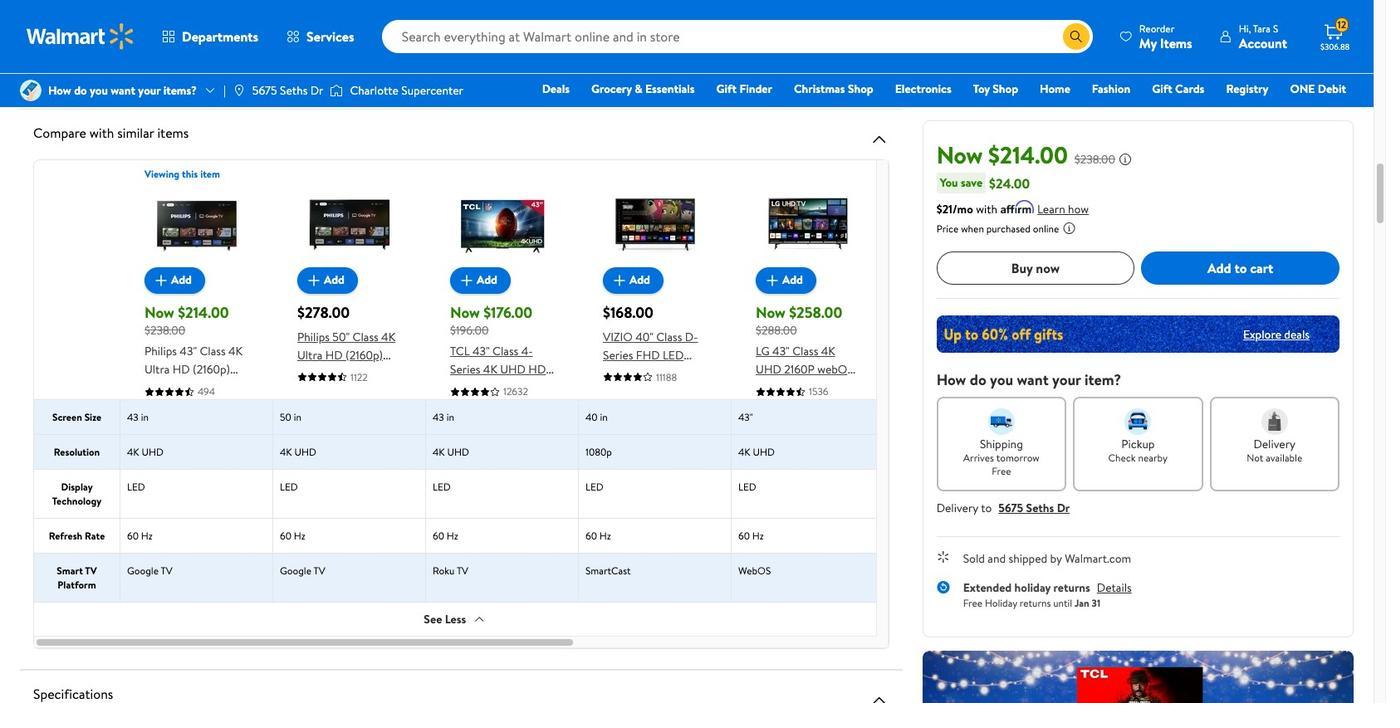 Task type: vqa. For each thing, say whether or not it's contained in the screenshot.
Fashion LINK on the right top of page
yes



Task type: locate. For each thing, give the bounding box(es) containing it.
intent image for delivery image
[[1261, 409, 1288, 435]]

add inside $168.00 group
[[630, 272, 650, 289]]

0 vertical spatial want
[[111, 82, 135, 99]]

3 row from the top
[[34, 434, 1343, 469]]

0 horizontal spatial hd
[[173, 361, 190, 378]]

4 60 hz cell from the left
[[579, 519, 732, 553]]

43 in cell down 12632
[[426, 400, 579, 434]]

3 60 hz from the left
[[433, 529, 458, 543]]

arrives
[[963, 451, 994, 465]]

hz for third 60 hz cell from left
[[447, 529, 458, 543]]

0 horizontal spatial seths
[[280, 82, 308, 99]]

series
[[603, 347, 633, 363], [450, 361, 480, 378]]

1 - from the left
[[527, 380, 532, 396]]

to inside the add to cart button
[[1235, 259, 1247, 277]]

0 horizontal spatial roku
[[433, 564, 455, 578]]

4 add button from the left
[[603, 267, 664, 294]]

deals link
[[535, 80, 577, 98]]

free
[[992, 464, 1011, 478], [963, 596, 983, 610]]

item?
[[1085, 370, 1121, 390]]

 image left we at the left
[[20, 80, 42, 101]]

1 vertical spatial seths
[[1026, 500, 1054, 517]]

shipped
[[1009, 551, 1047, 567]]

smart inside smart tv platform
[[57, 564, 83, 578]]

tv inside now $176.00 $196.00 tcl 43" class 4- series 4k uhd hdr smart roku tv - 43s451
[[511, 380, 525, 396]]

google tv for 1st google tv cell from the right
[[280, 564, 325, 578]]

buy now
[[1011, 259, 1060, 277]]

3 add to cart image from the left
[[762, 270, 782, 290]]

refresh rate row header
[[34, 519, 120, 553]]

in down tcl
[[447, 410, 454, 424]]

dr up by
[[1057, 500, 1070, 517]]

hd inside $278.00 philips 50" class 4k ultra hd (2160p) google smart led tv (50pul7552/f7)
[[325, 347, 343, 363]]

4 60 hz from the left
[[586, 529, 611, 543]]

1 horizontal spatial ultra
[[297, 347, 323, 363]]

0 horizontal spatial  image
[[20, 80, 42, 101]]

class inside now $214.00 $238.00 philips 43" class 4k ultra hd (2160p) google smart led tv (43pul7652/f7)
[[200, 343, 226, 360]]

your
[[271, 27, 293, 44]]

0 vertical spatial do
[[74, 82, 87, 99]]

2160p
[[784, 361, 815, 378]]

roku tv
[[433, 564, 468, 578]]

5 60 from the left
[[738, 529, 750, 543]]

add button inside now $176.00 group
[[450, 267, 511, 294]]

add button for $258.00
[[756, 267, 816, 294]]

compare with similar items
[[33, 123, 189, 142]]

webos
[[738, 564, 771, 578]]

tv inside the $168.00 vizio 40" class d- series fhd led smart tv d40f-j09
[[636, 365, 649, 382]]

see left less
[[424, 611, 442, 628]]

in inside 40 in cell
[[600, 410, 608, 424]]

display technology
[[52, 480, 102, 508]]

apps right popular
[[94, 12, 117, 29]]

4k uhd cell down '50 in' cell
[[273, 435, 426, 469]]

suppliers
[[390, 71, 434, 88]]

0 horizontal spatial $214.00
[[178, 302, 229, 323]]

add button inside 'now $214.00' group
[[145, 267, 205, 294]]

3 60 hz cell from the left
[[426, 519, 579, 553]]

add to cart button
[[1141, 252, 1340, 285]]

add for $176.00
[[477, 272, 498, 289]]

3 add button from the left
[[450, 267, 511, 294]]

&
[[635, 81, 643, 97]]

0 horizontal spatial series
[[450, 361, 480, 378]]

now $258.00 group
[[756, 181, 860, 414]]

now inside now $258.00 $288.00 lg 43" class 4k uhd 2160p webos smart tv - 43uq7070zud
[[756, 302, 786, 323]]

in right size
[[141, 410, 149, 424]]

5675 seths dr
[[252, 82, 323, 99]]

$214.00 for now $214.00 $238.00 philips 43" class 4k ultra hd (2160p) google smart led tv (43pul7652/f7)
[[178, 302, 229, 323]]

$196.00
[[450, 322, 489, 338]]

43" right lg
[[772, 343, 790, 360]]

3 led cell from the left
[[426, 470, 579, 518]]

smart up the 43s451
[[450, 380, 480, 396]]

$214.00 up $24.00 at the top right of the page
[[988, 139, 1068, 171]]

smart
[[337, 365, 367, 382], [603, 365, 633, 382], [184, 380, 214, 396], [450, 380, 480, 396], [756, 380, 786, 396], [57, 564, 83, 578]]

roku inside now $176.00 $196.00 tcl 43" class 4- series 4k uhd hdr smart roku tv - 43s451
[[483, 380, 509, 396]]

want down "connect"
[[111, 82, 135, 99]]

2 43 in from the left
[[433, 410, 454, 424]]

0 vertical spatial with
[[90, 123, 114, 142]]

in right 50
[[294, 410, 301, 424]]

1 vertical spatial do
[[970, 370, 986, 390]]

hd up (43pul7652/f7)
[[173, 361, 190, 378]]

walmart+ link
[[1289, 103, 1354, 121]]

2 hz from the left
[[294, 529, 305, 543]]

0 horizontal spatial apps
[[94, 12, 117, 29]]

0 horizontal spatial 43 in
[[127, 410, 149, 424]]

j09
[[682, 365, 701, 382]]

tv inside popular apps – choose from 5,000+ apps cast to your tv – put your small screen on your big screen bluetooth – connect your devices
[[117, 27, 131, 44]]

1 horizontal spatial 43
[[433, 410, 444, 424]]

1 horizontal spatial free
[[992, 464, 1011, 478]]

0 horizontal spatial want
[[111, 82, 135, 99]]

departments button
[[148, 17, 272, 56]]

walmart+
[[1297, 104, 1346, 120]]

0 horizontal spatial and
[[437, 71, 455, 88]]

1 google tv from the left
[[127, 564, 172, 578]]

class up 2160p
[[792, 343, 818, 360]]

1 horizontal spatial with
[[976, 201, 998, 218]]

add inside the now $258.00 group
[[782, 272, 803, 289]]

6 row from the top
[[34, 553, 1343, 602]]

philips inside $278.00 philips 50" class 4k ultra hd (2160p) google smart led tv (50pul7552/f7)
[[297, 328, 330, 345]]

add button
[[145, 267, 205, 294], [297, 267, 358, 294], [450, 267, 511, 294], [603, 267, 664, 294], [756, 267, 816, 294]]

1 add to cart image from the left
[[151, 270, 171, 290]]

43 for 1st the 43 in cell
[[127, 410, 139, 424]]

1 horizontal spatial delivery
[[1254, 436, 1296, 453]]

add button inside the now $258.00 group
[[756, 267, 816, 294]]

43 in cell down 494
[[120, 400, 273, 434]]

 image left charlotte
[[330, 82, 343, 99]]

4 60 from the left
[[586, 529, 597, 543]]

dr right information.
[[310, 82, 323, 99]]

philips 43" class 4k ultra hd (2160p) google smart led tv (43pul7652/f7) image
[[154, 181, 240, 267]]

1122
[[350, 370, 368, 384]]

free inside shipping arrives tomorrow free
[[992, 464, 1011, 478]]

sold and shipped by walmart.com
[[963, 551, 1131, 567]]

in inside '50 in' cell
[[294, 410, 301, 424]]

1 horizontal spatial (2160p)
[[345, 347, 383, 363]]

sold
[[963, 551, 985, 567]]

2 horizontal spatial and
[[988, 551, 1006, 567]]

– left "connect"
[[106, 42, 112, 58]]

1 row from the top
[[34, 167, 1343, 414]]

1 horizontal spatial $238.00
[[1075, 151, 1115, 168]]

see inside 'button'
[[424, 611, 442, 628]]

shop
[[848, 81, 874, 97], [993, 81, 1018, 97]]

1 vertical spatial $238.00
[[145, 322, 185, 338]]

with up price when purchased online on the top of page
[[976, 201, 998, 218]]

and left we
[[630, 71, 648, 88]]

0 horizontal spatial -
[[527, 380, 532, 396]]

60 for 2nd 60 hz cell
[[280, 529, 292, 543]]

0 horizontal spatial ultra
[[145, 361, 170, 378]]

0 horizontal spatial 43
[[127, 410, 139, 424]]

0 horizontal spatial philips
[[145, 343, 177, 360]]

screen left on
[[218, 27, 253, 44]]

add up $258.00
[[782, 272, 803, 289]]

explore
[[1243, 326, 1281, 343]]

2 add button from the left
[[297, 267, 358, 294]]

(2160p) up 494
[[193, 361, 230, 378]]

hz
[[141, 529, 153, 543], [294, 529, 305, 543], [447, 529, 458, 543], [600, 529, 611, 543], [752, 529, 764, 543]]

ultra inside now $214.00 $238.00 philips 43" class 4k ultra hd (2160p) google smart led tv (43pul7652/f7)
[[145, 361, 170, 378]]

1 shop from the left
[[848, 81, 874, 97]]

learn how
[[1037, 201, 1089, 218]]

5675 down tomorrow
[[999, 500, 1023, 517]]

1 horizontal spatial and
[[630, 71, 648, 88]]

0 horizontal spatial free
[[963, 596, 983, 610]]

see less button
[[411, 606, 499, 633]]

– left put at top left
[[134, 27, 140, 44]]

2 shop from the left
[[993, 81, 1018, 97]]

you left see
[[561, 71, 579, 88]]

0 horizontal spatial screen
[[52, 410, 82, 424]]

1 vertical spatial delivery
[[937, 500, 978, 517]]

60 hz cell
[[120, 519, 273, 553], [273, 519, 426, 553], [426, 519, 579, 553], [579, 519, 732, 553], [732, 519, 885, 553]]

0 horizontal spatial gift
[[716, 81, 737, 97]]

see right it.
[[770, 71, 789, 88]]

1 horizontal spatial hd
[[325, 347, 343, 363]]

delivery inside delivery not available
[[1254, 436, 1296, 453]]

pickup
[[1121, 436, 1155, 453]]

1 add to cart image from the left
[[304, 270, 324, 290]]

row containing display technology
[[34, 469, 1343, 518]]

43" inside now $176.00 $196.00 tcl 43" class 4- series 4k uhd hdr smart roku tv - 43s451
[[473, 343, 490, 360]]

0 vertical spatial how
[[48, 82, 71, 99]]

4 hz from the left
[[600, 529, 611, 543]]

in
[[141, 410, 149, 424], [294, 410, 301, 424], [447, 410, 454, 424], [600, 410, 608, 424]]

1 horizontal spatial apps
[[237, 12, 260, 29]]

1 vertical spatial roku
[[433, 564, 455, 578]]

add button for philips
[[297, 267, 358, 294]]

rate
[[85, 529, 105, 543]]

do for how do you want your items?
[[74, 82, 87, 99]]

2 43 from the left
[[433, 410, 444, 424]]

5675 right | at the top of page
[[252, 82, 277, 99]]

60 hz for 4th 60 hz cell
[[586, 529, 611, 543]]

2 google tv from the left
[[280, 564, 325, 578]]

hd inside now $214.00 $238.00 philips 43" class 4k ultra hd (2160p) google smart led tv (43pul7652/f7)
[[173, 361, 190, 378]]

60 for first 60 hz cell from the right
[[738, 529, 750, 543]]

refresh
[[49, 529, 82, 543]]

and right sold
[[988, 551, 1006, 567]]

43" inside now $214.00 $238.00 philips 43" class 4k ultra hd (2160p) google smart led tv (43pul7652/f7)
[[180, 343, 197, 360]]

add button up '$168.00'
[[603, 267, 664, 294]]

shop right christmas
[[848, 81, 874, 97]]

smart up (43pul7652/f7)
[[184, 380, 214, 396]]

add to cart image
[[304, 270, 324, 290], [610, 270, 630, 290], [762, 270, 782, 290]]

1 vertical spatial see
[[424, 611, 442, 628]]

add button inside the "$278.00" group
[[297, 267, 358, 294]]

0 vertical spatial delivery
[[1254, 436, 1296, 453]]

1 horizontal spatial 43 in
[[433, 410, 454, 424]]

smart down vizio
[[603, 365, 633, 382]]

philips up (43pul7652/f7)
[[145, 343, 177, 360]]

returns left 31 on the bottom right of page
[[1054, 580, 1090, 596]]

add down philips 43" class 4k ultra hd (2160p) google smart led tv (43pul7652/f7) image
[[171, 272, 192, 289]]

free down the shipping
[[992, 464, 1011, 478]]

when
[[961, 222, 984, 236]]

class inside the $168.00 vizio 40" class d- series fhd led smart tv d40f-j09
[[656, 328, 682, 345]]

gift for gift cards
[[1152, 81, 1172, 97]]

do right we at the left
[[74, 82, 87, 99]]

in for '50 in' cell
[[294, 410, 301, 424]]

dr
[[310, 82, 323, 99], [1057, 500, 1070, 517]]

philips down $278.00
[[297, 328, 330, 345]]

2 add to cart image from the left
[[457, 270, 477, 290]]

how for how do you want your items?
[[48, 82, 71, 99]]

0 horizontal spatial delivery
[[937, 500, 978, 517]]

add inside now $176.00 group
[[477, 272, 498, 289]]

grocery
[[591, 81, 632, 97]]

(2160p) inside $278.00 philips 50" class 4k ultra hd (2160p) google smart led tv (50pul7552/f7)
[[345, 347, 383, 363]]

1 hz from the left
[[141, 529, 153, 543]]

40 in cell
[[579, 400, 732, 434]]

how left aim
[[48, 82, 71, 99]]

1 horizontal spatial philips
[[297, 328, 330, 345]]

1 horizontal spatial shop
[[993, 81, 1018, 97]]

not
[[694, 71, 711, 88]]

0 vertical spatial free
[[992, 464, 1011, 478]]

5 led cell from the left
[[732, 470, 885, 518]]

led cell
[[120, 470, 273, 518], [273, 470, 426, 518], [426, 470, 579, 518], [579, 470, 732, 518], [732, 470, 885, 518]]

free left holiday
[[963, 596, 983, 610]]

Search search field
[[382, 20, 1093, 53]]

1 60 from the left
[[127, 529, 139, 543]]

add to cart image inside $168.00 group
[[610, 270, 630, 290]]

here,
[[602, 71, 627, 88]]

now $214.00 $238.00 philips 43" class 4k ultra hd (2160p) google smart led tv (43pul7652/f7)
[[145, 302, 244, 414]]

1 horizontal spatial 43 in cell
[[426, 400, 579, 434]]

in right the 40
[[600, 410, 608, 424]]

4k uhd
[[127, 445, 164, 459], [280, 445, 316, 459], [433, 445, 469, 459], [738, 445, 775, 459]]

essentials
[[645, 81, 695, 97]]

– left choose
[[120, 12, 126, 29]]

add inside 'now $214.00' group
[[171, 272, 192, 289]]

43 right size
[[127, 410, 139, 424]]

add button for $214.00
[[145, 267, 205, 294]]

uhd down the 43s451
[[447, 445, 469, 459]]

reorder
[[1139, 21, 1175, 35]]

1 vertical spatial free
[[963, 596, 983, 610]]

1 horizontal spatial see
[[770, 71, 789, 88]]

roku up the 43s451
[[483, 380, 509, 396]]

0 horizontal spatial shop
[[848, 81, 874, 97]]

- down hdr
[[527, 380, 532, 396]]

compare with similar items image
[[869, 129, 889, 149]]

2 4k uhd from the left
[[280, 445, 316, 459]]

row containing smart tv platform
[[34, 553, 1343, 602]]

add button up the $176.00
[[450, 267, 511, 294]]

43 in down tcl
[[433, 410, 454, 424]]

60 hz for third 60 hz cell from left
[[433, 529, 458, 543]]

1 horizontal spatial series
[[603, 347, 633, 363]]

2 horizontal spatial screen
[[315, 27, 350, 44]]

returns left until
[[1020, 596, 1051, 610]]

0 vertical spatial see
[[770, 71, 789, 88]]

1 horizontal spatial gift
[[1152, 81, 1172, 97]]

1 horizontal spatial add to cart image
[[457, 270, 477, 290]]

1 vertical spatial $214.00
[[178, 302, 229, 323]]

1 vertical spatial how
[[937, 370, 966, 390]]

add to cart image
[[151, 270, 171, 290], [457, 270, 477, 290]]

screen right big
[[315, 27, 350, 44]]

uhd inside now $258.00 $288.00 lg 43" class 4k uhd 2160p webos smart tv - 43uq7070zud
[[756, 361, 781, 378]]

2 google tv cell from the left
[[273, 554, 426, 602]]

60 for third 60 hz cell from left
[[433, 529, 444, 543]]

0 vertical spatial roku
[[483, 380, 509, 396]]

1 60 hz from the left
[[127, 529, 153, 543]]

Walmart Site-Wide search field
[[382, 20, 1093, 53]]

refresh rate
[[49, 529, 105, 543]]

1 vertical spatial dr
[[1057, 500, 1070, 517]]

5 add button from the left
[[756, 267, 816, 294]]

$214.00 for now $214.00
[[988, 139, 1068, 171]]

series inside the $168.00 vizio 40" class d- series fhd led smart tv d40f-j09
[[603, 347, 633, 363]]

now for now $214.00 $238.00 philips 43" class 4k ultra hd (2160p) google smart led tv (43pul7652/f7)
[[145, 302, 174, 323]]

seths up the sold and shipped by walmart.com
[[1026, 500, 1054, 517]]

1 horizontal spatial roku
[[483, 380, 509, 396]]

add button up now $214.00 $238.00 philips 43" class 4k ultra hd (2160p) google smart led tv (43pul7652/f7) at the left of page
[[145, 267, 205, 294]]

gift right not at the top right of the page
[[716, 81, 737, 97]]

add for vizio
[[630, 272, 650, 289]]

43 in for 1st the 43 in cell
[[127, 410, 149, 424]]

screen size row header
[[34, 400, 120, 434]]

how up arrives
[[937, 370, 966, 390]]

1 horizontal spatial google tv
[[280, 564, 325, 578]]

2 - from the left
[[805, 380, 809, 396]]

2 horizontal spatial add to cart image
[[762, 270, 782, 290]]

3 60 from the left
[[433, 529, 444, 543]]

smart down refresh
[[57, 564, 83, 578]]

google tv cell
[[120, 554, 273, 602], [273, 554, 426, 602]]

information.
[[245, 71, 308, 88]]

4k uhd cell
[[120, 435, 273, 469], [273, 435, 426, 469], [426, 435, 579, 469], [732, 435, 885, 469]]

43 in
[[127, 410, 149, 424], [433, 410, 454, 424]]

now $258.00 $288.00 lg 43" class 4k uhd 2160p webos smart tv - 43uq7070zud
[[756, 302, 854, 414]]

1 horizontal spatial 5675
[[999, 500, 1023, 517]]

we
[[651, 71, 665, 88]]

(2160p)
[[345, 347, 383, 363], [193, 361, 230, 378]]

0 horizontal spatial see
[[424, 611, 442, 628]]

1 horizontal spatial screen
[[218, 27, 253, 44]]

hz for 2nd 60 hz cell
[[294, 529, 305, 543]]

60 for 1st 60 hz cell from left
[[127, 529, 139, 543]]

0 vertical spatial dr
[[310, 82, 323, 99]]

2 apps from the left
[[237, 12, 260, 29]]

2 add to cart image from the left
[[610, 270, 630, 290]]

60 hz for first 60 hz cell from the right
[[738, 529, 764, 543]]

tv inside $278.00 philips 50" class 4k ultra hd (2160p) google smart led tv (50pul7552/f7)
[[297, 383, 311, 400]]

hz for first 60 hz cell from the right
[[752, 529, 764, 543]]

1080p
[[586, 445, 612, 459]]

0 horizontal spatial $238.00
[[145, 322, 185, 338]]

43
[[127, 410, 139, 424], [433, 410, 444, 424]]

2 horizontal spatial  image
[[330, 82, 343, 99]]

uhd down 43uq7070zud
[[753, 445, 775, 459]]

home link
[[1032, 80, 1078, 98]]

and left the others on the top
[[437, 71, 455, 88]]

0 horizontal spatial (2160p)
[[193, 361, 230, 378]]

add up $278.00
[[324, 272, 345, 289]]

1 horizontal spatial seths
[[1026, 500, 1054, 517]]

tv inside now $214.00 $238.00 philips 43" class 4k ultra hd (2160p) google smart led tv (43pul7652/f7)
[[145, 398, 158, 414]]

now inside now $214.00 $238.00 philips 43" class 4k ultra hd (2160p) google smart led tv (43pul7652/f7)
[[145, 302, 174, 323]]

50"
[[332, 328, 350, 345]]

with left similar
[[90, 123, 114, 142]]

43s451
[[450, 398, 487, 414]]

add to cart image inside the now $258.00 group
[[762, 270, 782, 290]]

delivery down intent image for delivery
[[1254, 436, 1296, 453]]

add button up $258.00
[[756, 267, 816, 294]]

1 horizontal spatial how
[[937, 370, 966, 390]]

row containing refresh rate
[[34, 518, 1343, 553]]

43 in cell
[[120, 400, 273, 434], [426, 400, 579, 434]]

 image for charlotte
[[330, 82, 343, 99]]

1 horizontal spatial –
[[120, 12, 126, 29]]

0 vertical spatial 5675
[[252, 82, 277, 99]]

hz for 1st 60 hz cell from left
[[141, 529, 153, 543]]

- down 2160p
[[805, 380, 809, 396]]

class inside now $258.00 $288.00 lg 43" class 4k uhd 2160p webos smart tv - 43uq7070zud
[[792, 343, 818, 360]]

1 horizontal spatial do
[[970, 370, 986, 390]]

gift cards link
[[1145, 80, 1212, 98]]

4k uhd cell down (43pul7652/f7)
[[120, 435, 273, 469]]

add button up $278.00
[[297, 267, 358, 294]]

gift finder link
[[709, 80, 780, 98]]

smart tv platform
[[57, 564, 97, 592]]

tcl 43" class 4-series 4k uhd hdr smart roku tv - 43s451 image
[[459, 181, 546, 267]]

0 horizontal spatial add to cart image
[[151, 270, 171, 290]]

ultra up (43pul7652/f7)
[[145, 361, 170, 378]]

4k uhd cell down the 43s451
[[426, 435, 579, 469]]

add to cart image inside the "$278.00" group
[[304, 270, 324, 290]]

2 in from the left
[[294, 410, 301, 424]]

2 row from the top
[[34, 399, 1343, 434]]

smart inside $278.00 philips 50" class 4k ultra hd (2160p) google smart led tv (50pul7552/f7)
[[337, 365, 367, 382]]

hd down the 50"
[[325, 347, 343, 363]]

ultra inside $278.00 philips 50" class 4k ultra hd (2160p) google smart led tv (50pul7552/f7)
[[297, 347, 323, 363]]

seths down big
[[280, 82, 308, 99]]

roku up see less
[[433, 564, 455, 578]]

0 horizontal spatial with
[[90, 123, 114, 142]]

0 horizontal spatial –
[[106, 42, 112, 58]]

1 horizontal spatial add to cart image
[[610, 270, 630, 290]]

0 horizontal spatial google tv
[[127, 564, 172, 578]]

add up '$168.00'
[[630, 272, 650, 289]]

now inside now $176.00 $196.00 tcl 43" class 4- series 4k uhd hdr smart roku tv - 43s451
[[450, 302, 480, 323]]

1 horizontal spatial -
[[805, 380, 809, 396]]

43" cell
[[732, 400, 885, 434]]

4k uhd down the 43s451
[[433, 445, 469, 459]]

add button inside $168.00 group
[[603, 267, 664, 294]]

|
[[223, 82, 226, 99]]

do up the shipping
[[970, 370, 986, 390]]

our
[[791, 71, 808, 88]]

2 60 hz from the left
[[280, 529, 305, 543]]

hi,
[[1239, 21, 1251, 35]]

to right aim
[[93, 71, 103, 88]]

5 hz from the left
[[752, 529, 764, 543]]

5 60 hz from the left
[[738, 529, 764, 543]]

vizio
[[603, 328, 633, 345]]

class inside now $176.00 $196.00 tcl 43" class 4- series 4k uhd hdr smart roku tv - 43s451
[[493, 343, 518, 360]]

0 horizontal spatial do
[[74, 82, 87, 99]]

4k uhd right "resolution" row header
[[127, 445, 164, 459]]

screen left size
[[52, 410, 82, 424]]

class left d-
[[656, 328, 682, 345]]

row
[[34, 167, 1343, 414], [34, 399, 1343, 434], [34, 434, 1343, 469], [34, 469, 1343, 518], [34, 518, 1343, 553], [34, 553, 1343, 602]]

row header
[[34, 180, 120, 399]]

s
[[1273, 21, 1278, 35]]

in for 1st the 43 in cell
[[141, 410, 149, 424]]

4 in from the left
[[600, 410, 608, 424]]

now
[[1036, 259, 1060, 277]]

(2160p) up 1122
[[345, 347, 383, 363]]

4k uhd cell down 43" cell
[[732, 435, 885, 469]]

toy shop link
[[966, 80, 1026, 98]]

finder
[[739, 81, 772, 97]]

0 horizontal spatial add to cart image
[[304, 270, 324, 290]]

2 led cell from the left
[[273, 470, 426, 518]]

shop right toy
[[993, 81, 1018, 97]]

class right the 50"
[[353, 328, 379, 345]]

it.
[[755, 71, 765, 88]]

series down tcl
[[450, 361, 480, 378]]

similar
[[117, 123, 154, 142]]

add to cart image up $196.00
[[457, 270, 477, 290]]

(50pul7552/f7)
[[314, 383, 397, 400]]

add inside the "$278.00" group
[[324, 272, 345, 289]]

verified
[[714, 71, 752, 88]]

series inside now $176.00 $196.00 tcl 43" class 4- series 4k uhd hdr smart roku tv - 43s451
[[450, 361, 480, 378]]

1 horizontal spatial want
[[1017, 370, 1049, 390]]

smartcast cell
[[579, 554, 732, 602]]

50
[[280, 410, 291, 424]]

1 vertical spatial with
[[976, 201, 998, 218]]

row containing screen size
[[34, 399, 1343, 434]]

uhd down lg
[[756, 361, 781, 378]]

$214.00 inside now $214.00 $238.00 philips 43" class 4k ultra hd (2160p) google smart led tv (43pul7652/f7)
[[178, 302, 229, 323]]

(43pul7652/f7)
[[161, 398, 244, 414]]

0 vertical spatial $214.00
[[988, 139, 1068, 171]]

1 horizontal spatial $214.00
[[988, 139, 1068, 171]]

 image right | at the top of page
[[232, 84, 246, 97]]

gift for gift finder
[[716, 81, 737, 97]]

now for now $214.00
[[937, 139, 983, 171]]

1 gift from the left
[[716, 81, 737, 97]]

1 add button from the left
[[145, 267, 205, 294]]

4k inside now $258.00 $288.00 lg 43" class 4k uhd 2160p webos smart tv - 43uq7070zud
[[821, 343, 835, 360]]

apps
[[94, 12, 117, 29], [237, 12, 260, 29]]

resolution row header
[[34, 435, 120, 469]]

3 hz from the left
[[447, 529, 458, 543]]

add to cart image up '$168.00'
[[610, 270, 630, 290]]

43" inside now $258.00 $288.00 lg 43" class 4k uhd 2160p webos smart tv - 43uq7070zud
[[772, 343, 790, 360]]

toy
[[973, 81, 990, 97]]

43" inside cell
[[738, 410, 753, 424]]

5 row from the top
[[34, 518, 1343, 553]]

add to cart image up $278.00
[[304, 270, 324, 290]]

$214.00 up 494
[[178, 302, 229, 323]]

1 in from the left
[[141, 410, 149, 424]]

1 vertical spatial want
[[1017, 370, 1049, 390]]

 image
[[20, 80, 42, 101], [330, 82, 343, 99], [232, 84, 246, 97]]

add to cart image down philips 43" class 4k ultra hd (2160p) google smart led tv (43pul7652/f7) image
[[151, 270, 171, 290]]

you
[[135, 71, 153, 88], [561, 71, 579, 88], [90, 82, 108, 99], [990, 370, 1013, 390]]

5675 seths dr button
[[999, 500, 1070, 517]]

legal information image
[[1063, 222, 1076, 235]]

1 43 in from the left
[[127, 410, 149, 424]]

1 horizontal spatial  image
[[232, 84, 246, 97]]

12
[[1338, 18, 1346, 32]]

ultra down $278.00
[[297, 347, 323, 363]]

$258.00
[[789, 302, 842, 323]]

add to cart image for $168.00
[[610, 270, 630, 290]]

to left 5675 seths dr button
[[981, 500, 992, 517]]

class for now $176.00
[[493, 343, 518, 360]]

4 row from the top
[[34, 469, 1343, 518]]

now for now $176.00 $196.00 tcl 43" class 4- series 4k uhd hdr smart roku tv - 43s451
[[450, 302, 480, 323]]

deals
[[1284, 326, 1310, 343]]

smart inside now $258.00 $288.00 lg 43" class 4k uhd 2160p webos smart tv - 43uq7070zud
[[756, 380, 786, 396]]

0 horizontal spatial 43 in cell
[[120, 400, 273, 434]]

50 in
[[280, 410, 301, 424]]

0 horizontal spatial how
[[48, 82, 71, 99]]

led inside $278.00 philips 50" class 4k ultra hd (2160p) google smart led tv (50pul7552/f7)
[[370, 365, 391, 382]]

3 in from the left
[[447, 410, 454, 424]]

2 gift from the left
[[1152, 81, 1172, 97]]

1 43 from the left
[[127, 410, 139, 424]]

uhd down 50 in
[[294, 445, 316, 459]]

want left item?
[[1017, 370, 1049, 390]]

2 60 from the left
[[280, 529, 292, 543]]

60 for 4th 60 hz cell
[[586, 529, 597, 543]]

1 vertical spatial 5675
[[999, 500, 1023, 517]]

class left '4-'
[[493, 343, 518, 360]]

christmas
[[794, 81, 845, 97]]

display technology row header
[[34, 470, 120, 518]]

class for now $258.00
[[792, 343, 818, 360]]

add up the $176.00
[[477, 272, 498, 289]]



Task type: describe. For each thing, give the bounding box(es) containing it.
show
[[106, 71, 132, 88]]

free inside extended holiday returns details free holiday returns until jan 31
[[963, 596, 983, 610]]

walmart.com
[[1065, 551, 1131, 567]]

1536
[[809, 385, 828, 399]]

fashion
[[1092, 81, 1131, 97]]

webos cell
[[732, 554, 885, 602]]

now $214.00
[[937, 139, 1068, 171]]

1 horizontal spatial dr
[[1057, 500, 1070, 517]]

learn more about strikethrough prices image
[[1119, 153, 1132, 166]]

2 horizontal spatial –
[[134, 27, 140, 44]]

shipping arrives tomorrow free
[[963, 436, 1040, 478]]

home
[[1040, 81, 1070, 97]]

explore deals
[[1243, 326, 1310, 343]]

others
[[458, 71, 491, 88]]

now for now $258.00 $288.00 lg 43" class 4k uhd 2160p webos smart tv - 43uq7070zud
[[756, 302, 786, 323]]

viewing this item
[[145, 167, 220, 181]]

items
[[157, 123, 189, 142]]

4k inside $278.00 philips 50" class 4k ultra hd (2160p) google smart led tv (50pul7552/f7)
[[381, 328, 395, 345]]

screen size
[[52, 410, 101, 424]]

4 4k uhd cell from the left
[[732, 435, 885, 469]]

items
[[1160, 34, 1192, 52]]

1 led cell from the left
[[120, 470, 273, 518]]

less
[[445, 611, 466, 628]]

this
[[182, 167, 198, 181]]

 image for how
[[20, 80, 42, 101]]

40"
[[635, 328, 654, 345]]

departments
[[182, 27, 258, 46]]

buy
[[1011, 259, 1033, 277]]

electronics link
[[888, 80, 959, 98]]

roku tv cell
[[426, 554, 579, 602]]

check
[[1108, 451, 1136, 465]]

class inside $278.00 philips 50" class 4k ultra hd (2160p) google smart led tv (50pul7552/f7)
[[353, 328, 379, 345]]

to inside popular apps – choose from 5,000+ apps cast to your tv – put your small screen on your big screen bluetooth – connect your devices
[[79, 27, 90, 44]]

gift finder
[[716, 81, 772, 97]]

now $214.00 group
[[145, 181, 249, 414]]

tv inside smart tv platform
[[85, 564, 97, 578]]

philips 50" class 4k ultra hd (2160p) google smart led tv (50pul7552/f7) image
[[306, 181, 393, 267]]

lg 43" class 4k uhd 2160p webos smart tv - 43uq7070zud image
[[765, 181, 851, 267]]

class for now $214.00
[[200, 343, 226, 360]]

affirm image
[[1001, 200, 1034, 213]]

add button for vizio
[[603, 267, 664, 294]]

learn how button
[[1037, 201, 1089, 218]]

(2160p) inside now $214.00 $238.00 philips 43" class 4k ultra hd (2160p) google smart led tv (43pul7652/f7)
[[193, 361, 230, 378]]

4k inside now $176.00 $196.00 tcl 43" class 4- series 4k uhd hdr smart roku tv - 43s451
[[483, 361, 497, 378]]

1 google tv cell from the left
[[120, 554, 273, 602]]

intent image for shipping image
[[988, 409, 1015, 435]]

smartcast
[[586, 564, 631, 578]]

you right show
[[135, 71, 153, 88]]

intent image for pickup image
[[1125, 409, 1151, 435]]

43 for 1st the 43 in cell from right
[[433, 410, 444, 424]]

 image for 5675
[[232, 84, 246, 97]]

extended
[[963, 580, 1012, 596]]

in for 40 in cell on the bottom of page
[[600, 410, 608, 424]]

$288.00
[[756, 322, 797, 338]]

how do you want your items?
[[48, 82, 197, 99]]

add to cart image for now $214.00
[[151, 270, 171, 290]]

shop for christmas shop
[[848, 81, 874, 97]]

walmart image
[[27, 23, 135, 50]]

with for $21/mo
[[976, 201, 998, 218]]

smart inside now $176.00 $196.00 tcl 43" class 4- series 4k uhd hdr smart roku tv - 43s451
[[450, 380, 480, 396]]

1080p cell
[[579, 435, 732, 469]]

you right we at the left
[[90, 82, 108, 99]]

delivery for not
[[1254, 436, 1296, 453]]

you up intent image for shipping
[[990, 370, 1013, 390]]

display
[[61, 480, 93, 494]]

smart tv platform row header
[[34, 554, 120, 602]]

do for how do you want your item?
[[970, 370, 986, 390]]

manufacturers,
[[311, 71, 387, 88]]

5 60 hz cell from the left
[[732, 519, 885, 553]]

items?
[[163, 82, 197, 99]]

delivery for to
[[937, 500, 978, 517]]

philips inside now $214.00 $238.00 philips 43" class 4k ultra hd (2160p) google smart led tv (43pul7652/f7)
[[145, 343, 177, 360]]

see our disclaimer button
[[770, 71, 862, 88]]

screen inside row header
[[52, 410, 82, 424]]

$168.00
[[603, 302, 654, 323]]

43" for $214.00
[[180, 343, 197, 360]]

tomorrow
[[996, 451, 1040, 465]]

hz for 4th 60 hz cell
[[600, 529, 611, 543]]

$278.00 philips 50" class 4k ultra hd (2160p) google smart led tv (50pul7552/f7)
[[297, 302, 397, 400]]

$176.00
[[483, 302, 532, 323]]

shop for toy shop
[[993, 81, 1018, 97]]

$306.88
[[1321, 41, 1350, 52]]

christmas shop
[[794, 81, 874, 97]]

grocery & essentials link
[[584, 80, 702, 98]]

vizio 40" class d-series fhd led smart tv d40f-j09 image
[[612, 181, 698, 267]]

resolution
[[54, 445, 100, 459]]

registry link
[[1219, 80, 1276, 98]]

specifications image
[[869, 691, 889, 703]]

size
[[84, 410, 101, 424]]

on
[[255, 27, 268, 44]]

google inside $278.00 philips 50" class 4k ultra hd (2160p) google smart led tv (50pul7552/f7)
[[297, 365, 334, 382]]

now $176.00 group
[[450, 181, 555, 414]]

$168.00 vizio 40" class d- series fhd led smart tv d40f-j09
[[603, 302, 701, 382]]

50 in cell
[[273, 400, 426, 434]]

4 led cell from the left
[[579, 470, 732, 518]]

d-
[[685, 328, 698, 345]]

43uq7070zud
[[756, 398, 835, 414]]

3 4k uhd cell from the left
[[426, 435, 579, 469]]

1 4k uhd cell from the left
[[120, 435, 273, 469]]

see less
[[424, 611, 466, 628]]

smart inside now $214.00 $238.00 philips 43" class 4k ultra hd (2160p) google smart led tv (43pul7652/f7)
[[184, 380, 214, 396]]

aim
[[72, 71, 90, 88]]

reorder my items
[[1139, 21, 1192, 52]]

tv inside now $258.00 $288.00 lg 43" class 4k uhd 2160p webos smart tv - 43uq7070zud
[[788, 380, 802, 396]]

row containing now $214.00
[[34, 167, 1343, 414]]

3 4k uhd from the left
[[433, 445, 469, 459]]

cards
[[1175, 81, 1205, 97]]

from
[[170, 12, 195, 29]]

2 4k uhd cell from the left
[[273, 435, 426, 469]]

price
[[937, 222, 959, 236]]

$168.00 group
[[603, 181, 708, 388]]

add left cart
[[1208, 259, 1231, 277]]

google tv for second google tv cell from right
[[127, 564, 172, 578]]

deals
[[542, 81, 570, 97]]

led inside now $214.00 $238.00 philips 43" class 4k ultra hd (2160p) google smart led tv (43pul7652/f7)
[[217, 380, 238, 396]]

in for 1st the 43 in cell from right
[[447, 410, 454, 424]]

60 hz for 2nd 60 hz cell
[[280, 529, 305, 543]]

debit
[[1318, 81, 1346, 97]]

43" for $258.00
[[772, 343, 790, 360]]

4 4k uhd from the left
[[738, 445, 775, 459]]

2 60 hz cell from the left
[[273, 519, 426, 553]]

want for item?
[[1017, 370, 1049, 390]]

lg
[[756, 343, 770, 360]]

2 43 in cell from the left
[[426, 400, 579, 434]]

- inside now $176.00 $196.00 tcl 43" class 4- series 4k uhd hdr smart roku tv - 43s451
[[527, 380, 532, 396]]

technology
[[52, 494, 102, 508]]

up to sixty percent off deals. shop now. image
[[937, 316, 1340, 353]]

price when purchased online
[[937, 222, 1059, 236]]

one debit walmart+
[[1290, 81, 1346, 120]]

0 horizontal spatial 5675
[[252, 82, 277, 99]]

uhd down (43pul7652/f7)
[[142, 445, 164, 459]]

cart
[[1250, 259, 1273, 277]]

purchased
[[986, 222, 1031, 236]]

with for compare
[[90, 123, 114, 142]]

led inside the $168.00 vizio 40" class d- series fhd led smart tv d40f-j09
[[663, 347, 684, 363]]

compare
[[33, 123, 86, 142]]

1 apps from the left
[[94, 12, 117, 29]]

we aim to show you accurate product information. manufacturers, suppliers and others provide what you see here, and we have not verified it. see our disclaimer
[[53, 71, 862, 88]]

smart inside the $168.00 vizio 40" class d- series fhd led smart tv d40f-j09
[[603, 365, 633, 382]]

how for how do you want your item?
[[937, 370, 966, 390]]

4k inside now $214.00 $238.00 philips 43" class 4k ultra hd (2160p) google smart led tv (43pul7652/f7)
[[228, 343, 243, 360]]

nearby
[[1138, 451, 1168, 465]]

43" for $176.00
[[473, 343, 490, 360]]

devices
[[187, 42, 224, 58]]

supercenter
[[401, 82, 463, 99]]

have
[[668, 71, 691, 88]]

- inside now $258.00 $288.00 lg 43" class 4k uhd 2160p webos smart tv - 43uq7070zud
[[805, 380, 809, 396]]

charlotte
[[350, 82, 399, 99]]

1 43 in cell from the left
[[120, 400, 273, 434]]

google inside now $214.00 $238.00 philips 43" class 4k ultra hd (2160p) google smart led tv (43pul7652/f7)
[[145, 380, 181, 396]]

0 horizontal spatial returns
[[1020, 596, 1051, 610]]

add button for $176.00
[[450, 267, 511, 294]]

43 in for 1st the 43 in cell from right
[[433, 410, 454, 424]]

add to cart image for now $176.00
[[457, 270, 477, 290]]

add for $214.00
[[171, 272, 192, 289]]

delivery to 5675 seths dr
[[937, 500, 1070, 517]]

1 horizontal spatial returns
[[1054, 580, 1090, 596]]

row containing resolution
[[34, 434, 1343, 469]]

roku inside cell
[[433, 564, 455, 578]]

services
[[307, 27, 354, 46]]

$238.00 inside now $214.00 $238.00 philips 43" class 4k ultra hd (2160p) google smart led tv (43pul7652/f7)
[[145, 322, 185, 338]]

provide
[[493, 71, 531, 88]]

0 vertical spatial $238.00
[[1075, 151, 1115, 168]]

see
[[582, 71, 599, 88]]

$278.00 group
[[297, 181, 402, 400]]

webos
[[817, 361, 854, 378]]

one debit link
[[1283, 80, 1354, 98]]

1 60 hz cell from the left
[[120, 519, 273, 553]]

add for $258.00
[[782, 272, 803, 289]]

add for philips
[[324, 272, 345, 289]]

want for items?
[[111, 82, 135, 99]]

0 vertical spatial seths
[[280, 82, 308, 99]]

search icon image
[[1070, 30, 1083, 43]]

60 hz for 1st 60 hz cell from left
[[127, 529, 153, 543]]

big
[[296, 27, 312, 44]]

1 4k uhd from the left
[[127, 445, 164, 459]]

add to cart image for $278.00
[[304, 270, 324, 290]]

uhd inside now $176.00 $196.00 tcl 43" class 4- series 4k uhd hdr smart roku tv - 43s451
[[500, 361, 526, 378]]

0 horizontal spatial dr
[[310, 82, 323, 99]]



